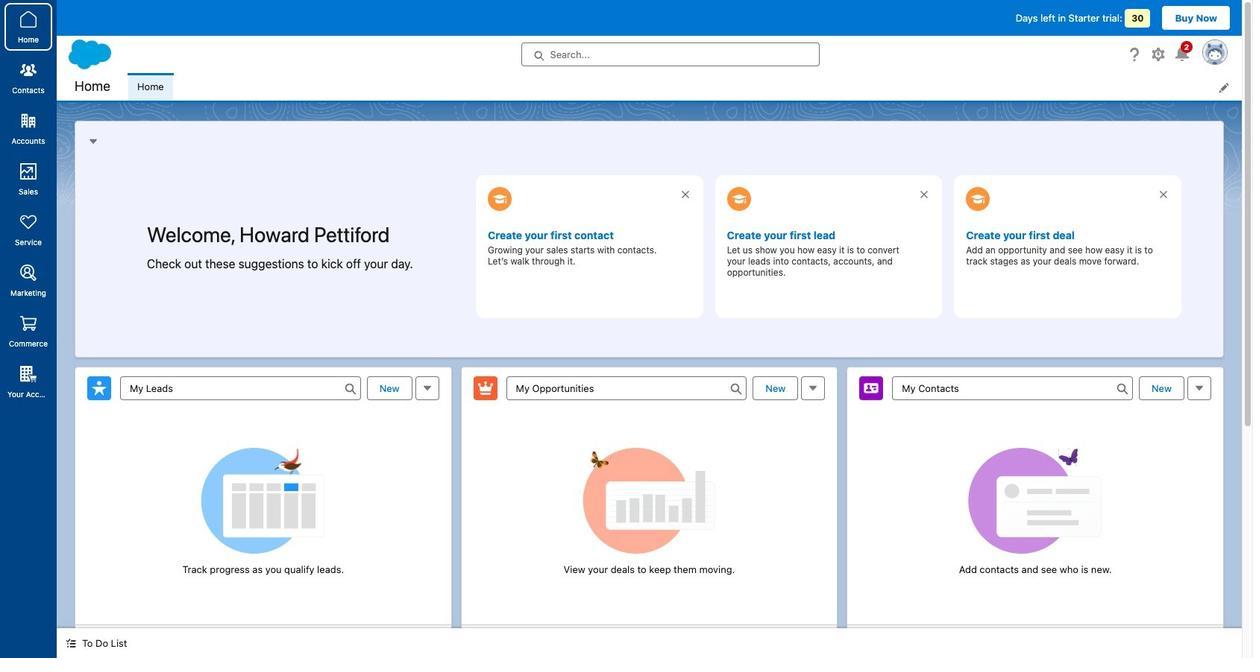 Task type: describe. For each thing, give the bounding box(es) containing it.
2 select an option text field from the left
[[506, 377, 747, 400]]

text default image
[[66, 639, 76, 650]]

1 select an option text field from the left
[[120, 377, 361, 400]]



Task type: vqa. For each thing, say whether or not it's contained in the screenshot.
rightmost select an option text field
yes



Task type: locate. For each thing, give the bounding box(es) containing it.
list
[[128, 73, 1243, 101]]

0 horizontal spatial select an option text field
[[120, 377, 361, 400]]

1 horizontal spatial select an option text field
[[506, 377, 747, 400]]

Select an Option text field
[[120, 377, 361, 400], [506, 377, 747, 400]]



